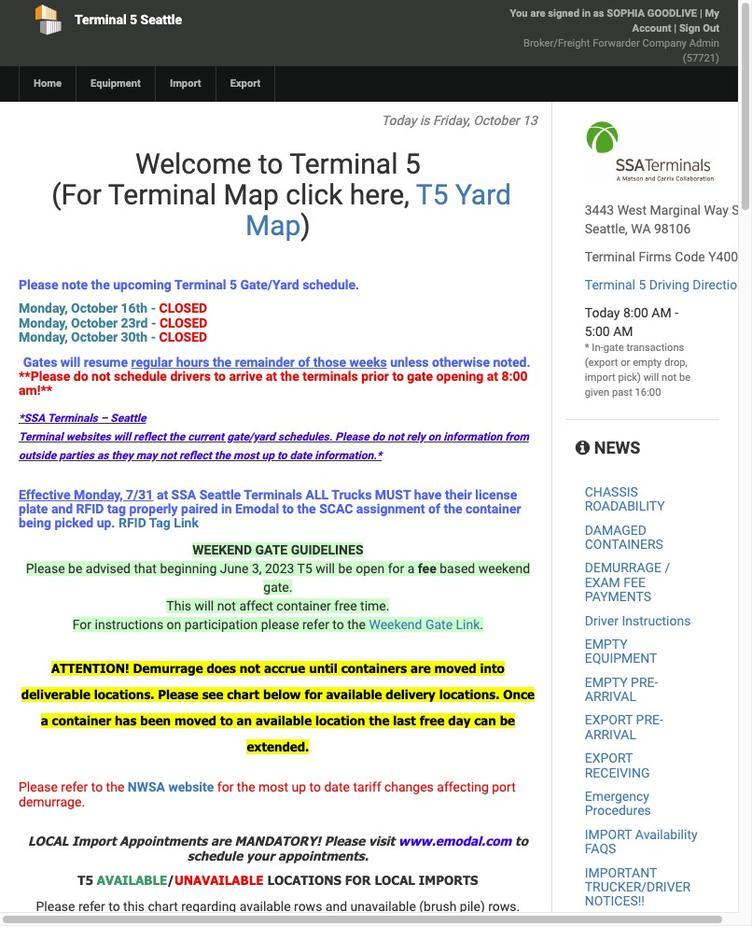 Task type: vqa. For each thing, say whether or not it's contained in the screenshot.
the 11
no



Task type: locate. For each thing, give the bounding box(es) containing it.
resume
[[84, 355, 128, 369]]

are up unavailable
[[211, 834, 231, 849]]

*ssa
[[19, 412, 45, 425]]

will up participation
[[195, 599, 214, 613]]

gate/yard
[[227, 431, 275, 444]]

drop,
[[665, 357, 688, 369]]

to left this
[[109, 899, 120, 914]]

0 horizontal spatial |
[[675, 22, 677, 35]]

for right website
[[217, 780, 234, 795]]

map inside "welcome to terminal 5 (for terminal map click here,"
[[224, 178, 279, 211]]

for the most up to date tariff changes affecting port demurrage.
[[19, 780, 516, 809]]

seattle inside at ssa seattle terminals all trucks must have their license plate and rfid tag properly paired in emodal to the scac assignment of the container being picked up.
[[200, 487, 241, 502]]

to left click
[[259, 148, 283, 180]]

0 vertical spatial container
[[466, 502, 522, 517]]

container down deliverable
[[52, 713, 111, 728]]

1 horizontal spatial terminals
[[244, 487, 303, 502]]

2 export from the top
[[585, 751, 633, 766]]

free left time.
[[335, 599, 357, 613]]

sophia
[[607, 7, 645, 20]]

export
[[230, 78, 261, 90]]

open
[[356, 561, 385, 576]]

1 vertical spatial chart
[[148, 899, 178, 914]]

the inside attention! demurrage does not accrue until containers are moved into deliverable locations. please see chart below for available delivery locations. once a container has been moved to an available location the last free day can be extended.
[[369, 713, 390, 728]]

imports
[[419, 873, 479, 888]]

october left the 23rd
[[71, 316, 118, 330]]

arrival up export pre- arrival link
[[585, 689, 637, 704]]

chart right this
[[148, 899, 178, 914]]

empty down equipment
[[585, 675, 628, 690]]

and
[[51, 502, 73, 517], [326, 899, 348, 914]]

0 vertical spatial free
[[335, 599, 357, 613]]

terminal up ")"
[[290, 148, 398, 180]]

the inside for the most up to date tariff changes affecting port demurrage.
[[237, 780, 256, 795]]

t5 will be open for a fee
[[298, 561, 437, 576]]

not right does
[[240, 661, 261, 676]]

1 horizontal spatial up
[[292, 780, 307, 795]]

have
[[414, 487, 442, 502]]

rfid inside at ssa seattle terminals all trucks must have their license plate and rfid tag properly paired in emodal to the scac assignment of the container being picked up.
[[76, 502, 104, 517]]

1 horizontal spatial t5
[[298, 561, 313, 576]]

t5 inside t5 yard map
[[416, 178, 449, 211]]

2 closed from the top
[[160, 316, 208, 330]]

t5 for available
[[78, 873, 93, 888]]

terminal 5 driving directions link
[[585, 277, 752, 292]]

procedures
[[585, 804, 652, 819]]

info circle image
[[576, 440, 591, 457]]

1 vertical spatial most
[[259, 780, 289, 795]]

0 horizontal spatial at
[[157, 487, 168, 502]]

0 horizontal spatial of
[[298, 355, 310, 369]]

1 horizontal spatial for
[[305, 687, 323, 702]]

today
[[382, 113, 417, 128], [585, 305, 621, 320]]

0 horizontal spatial locations.
[[94, 687, 155, 702]]

1 vertical spatial schedule
[[188, 849, 243, 864]]

-
[[151, 301, 156, 316], [676, 305, 679, 320], [151, 316, 156, 330], [151, 330, 156, 345]]

prior
[[362, 369, 389, 384]]

2 vertical spatial t5
[[78, 873, 93, 888]]

remainder
[[235, 355, 295, 369]]

local down demurrage. at the bottom of the page
[[28, 834, 69, 849]]

containers
[[585, 537, 664, 552]]

seattle for at
[[200, 487, 241, 502]]

1 vertical spatial t5
[[298, 561, 313, 576]]

1 vertical spatial free
[[420, 713, 445, 728]]

will inside gates will resume regular hours the remainder of those weeks unless otherwise noted. **please do not schedule drivers to arrive at the terminals prior to gate opening at 8:00 am!**
[[61, 355, 81, 369]]

must
[[375, 487, 411, 502]]

1 vertical spatial as
[[97, 449, 109, 462]]

export receiving link
[[585, 751, 651, 781]]

up inside *ssa terminals – seattle terminal websites will reflect the current gate/yard schedules. please do not rely on information from outside parties as they may not reflect the most up to date information.*
[[262, 449, 275, 462]]

gate/yard
[[241, 277, 300, 292]]

hours
[[176, 355, 210, 369]]

1 horizontal spatial link
[[456, 617, 480, 632]]

up down extended.
[[292, 780, 307, 795]]

gate
[[426, 617, 453, 632]]

will up 16:00
[[644, 372, 660, 384]]

picked
[[55, 516, 94, 531]]

date left tariff
[[325, 780, 350, 795]]

1 vertical spatial am
[[614, 324, 634, 339]]

(for
[[52, 178, 102, 211]]

tag
[[107, 502, 126, 517]]

0 horizontal spatial container
[[52, 713, 111, 728]]

0 horizontal spatial chart
[[148, 899, 178, 914]]

seattle inside *ssa terminals – seattle terminal websites will reflect the current gate/yard schedules. please do not rely on information from outside parties as they may not reflect the most up to date information.*
[[111, 412, 146, 425]]

0 vertical spatial as
[[594, 7, 605, 20]]

0 vertical spatial today
[[382, 113, 417, 128]]

1 horizontal spatial of
[[429, 502, 441, 517]]

noted.
[[494, 355, 531, 369]]

receiving
[[585, 766, 651, 781]]

0 vertical spatial on
[[429, 431, 441, 444]]

not inside attention! demurrage does not accrue until containers are moved into deliverable locations. please see chart below for available delivery locations. once a container has been moved to an available location the last free day can be extended.
[[240, 661, 261, 676]]

a down deliverable
[[41, 713, 48, 728]]

1 horizontal spatial date
[[325, 780, 350, 795]]

link right tag
[[174, 516, 199, 531]]

account
[[633, 22, 672, 35]]

be left advised
[[68, 561, 83, 576]]

| left my
[[700, 7, 703, 20]]

locations
[[268, 873, 342, 888]]

locations. up has
[[94, 687, 155, 702]]

1 horizontal spatial import
[[170, 78, 201, 90]]

not down drop,
[[662, 372, 677, 384]]

for instructions on participation please refer to the weekend gate link .
[[73, 617, 484, 632]]

schedule down 30th
[[114, 369, 167, 384]]

seattle,
[[585, 221, 628, 236]]

1 vertical spatial today
[[585, 305, 621, 320]]

y400
[[709, 249, 739, 264]]

terminals
[[48, 412, 98, 425], [244, 487, 303, 502]]

1 horizontal spatial reflect
[[179, 449, 212, 462]]

not up –
[[92, 369, 111, 384]]

terminal right upcoming
[[175, 277, 227, 292]]

please inside *ssa terminals – seattle terminal websites will reflect the current gate/yard schedules. please do not rely on information from outside parties as they may not reflect the most up to date information.*
[[336, 431, 370, 444]]

date down schedules.
[[290, 449, 312, 462]]

visit
[[369, 834, 395, 849]]

day
[[449, 713, 471, 728]]

today left is at the top right
[[382, 113, 417, 128]]

do up information.*
[[372, 431, 385, 444]]

0 vertical spatial link
[[174, 516, 199, 531]]

1 vertical spatial local
[[375, 873, 416, 888]]

rfid right up.
[[119, 516, 146, 531]]

home link
[[19, 66, 76, 102]]

0 vertical spatial export
[[585, 713, 633, 728]]

seattle right ssa
[[200, 487, 241, 502]]

0 horizontal spatial for
[[217, 780, 234, 795]]

chart
[[227, 687, 260, 702], [148, 899, 178, 914]]

in right paired
[[221, 502, 232, 517]]

of inside gates will resume regular hours the remainder of those weeks unless otherwise noted. **please do not schedule drivers to arrive at the terminals prior to gate opening at 8:00 am!**
[[298, 355, 310, 369]]

0 horizontal spatial gate
[[408, 369, 434, 384]]

at inside at ssa seattle terminals all trucks must have their license plate and rfid tag properly paired in emodal to the scac assignment of the container being picked up.
[[157, 487, 168, 502]]

based weekend gate. this will not affect container free time.
[[167, 561, 531, 613]]

0 horizontal spatial reflect
[[134, 431, 166, 444]]

pre- down empty pre- arrival link
[[637, 713, 664, 728]]

| inside | sign out broker/freight forwarder company admin (57721)
[[675, 22, 677, 35]]

5 down is at the top right
[[405, 148, 421, 180]]

0 vertical spatial available
[[326, 687, 382, 702]]

container up weekend
[[466, 502, 522, 517]]

here,
[[350, 178, 410, 211]]

map inside t5 yard map
[[246, 209, 301, 242]]

my
[[706, 7, 720, 20]]

0 vertical spatial gate
[[604, 342, 625, 354]]

1 horizontal spatial local
[[375, 873, 416, 888]]

2 horizontal spatial for
[[388, 561, 405, 576]]

1 horizontal spatial do
[[372, 431, 385, 444]]

0 horizontal spatial a
[[41, 713, 48, 728]]

0 horizontal spatial 8:00
[[502, 369, 528, 384]]

0 vertical spatial pre-
[[632, 675, 659, 690]]

be down drop,
[[680, 372, 691, 384]]

not inside based weekend gate. this will not affect container free time.
[[217, 599, 236, 613]]

pre- down equipment
[[632, 675, 659, 690]]

0 vertical spatial of
[[298, 355, 310, 369]]

do inside gates will resume regular hours the remainder of those weeks unless otherwise noted. **please do not schedule drivers to arrive at the terminals prior to gate opening at 8:00 am!**
[[74, 369, 88, 384]]

be right can
[[500, 713, 516, 728]]

gate
[[604, 342, 625, 354], [408, 369, 434, 384]]

30th
[[121, 330, 148, 345]]

1 horizontal spatial in
[[583, 7, 591, 20]]

2 vertical spatial refer
[[78, 899, 105, 914]]

| left sign
[[675, 22, 677, 35]]

0 vertical spatial 8:00
[[624, 305, 649, 320]]

1 arrival from the top
[[585, 689, 637, 704]]

will up they
[[114, 431, 131, 444]]

and right rows
[[326, 899, 348, 914]]

2 vertical spatial are
[[211, 834, 231, 849]]

0 horizontal spatial as
[[97, 449, 109, 462]]

way
[[705, 203, 729, 218]]

to down schedules.
[[277, 449, 287, 462]]

8:00 inside the today                                                                                                                                                                                                                                                                                                                                                                                                                                                                                                                                                                                                                                                                                                           8:00 am - 5:00 am * in-gate transactions (export or empty drop, import pick) will not be given past 16:00
[[624, 305, 649, 320]]

1 vertical spatial empty
[[585, 675, 628, 690]]

0 vertical spatial up
[[262, 449, 275, 462]]

0 horizontal spatial and
[[51, 502, 73, 517]]

will down guidelines on the bottom left
[[316, 561, 335, 576]]

not up participation
[[217, 599, 236, 613]]

at left ssa
[[157, 487, 168, 502]]

gate up or at the right top of the page
[[604, 342, 625, 354]]

empty down driver
[[585, 637, 628, 652]]

date inside *ssa terminals – seattle terminal websites will reflect the current gate/yard schedules. please do not rely on information from outside parties as they may not reflect the most up to date information.*
[[290, 449, 312, 462]]

appointments.
[[278, 849, 369, 864]]

2 vertical spatial for
[[217, 780, 234, 795]]

outside
[[19, 449, 56, 462]]

t5 right 2023
[[298, 561, 313, 576]]

do inside *ssa terminals – seattle terminal websites will reflect the current gate/yard schedules. please do not rely on information from outside parties as they may not reflect the most up to date information.*
[[372, 431, 385, 444]]

0 horizontal spatial terminals
[[48, 412, 98, 425]]

1 horizontal spatial as
[[594, 7, 605, 20]]

1 vertical spatial do
[[372, 431, 385, 444]]

today inside the today                                                                                                                                                                                                                                                                                                                                                                                                                                                                                                                                                                                                                                                                                                           8:00 am - 5:00 am * in-gate transactions (export or empty drop, import pick) will not be given past 16:00
[[585, 305, 621, 320]]

0 horizontal spatial today
[[382, 113, 417, 128]]

1 horizontal spatial gate
[[604, 342, 625, 354]]

welcome
[[135, 148, 252, 180]]

drivers
[[170, 369, 211, 384]]

free inside attention! demurrage does not accrue until containers are moved into deliverable locations. please see chart below for available delivery locations. once a container has been moved to an available location the last free day can be extended.
[[420, 713, 445, 728]]

1 horizontal spatial today
[[585, 305, 621, 320]]

0 horizontal spatial am
[[614, 324, 634, 339]]

1 horizontal spatial container
[[277, 599, 331, 613]]

/
[[665, 561, 671, 576], [167, 873, 175, 888]]

ssa
[[172, 487, 196, 502]]

www.emodal.com
[[399, 834, 512, 849]]

the down extended.
[[237, 780, 256, 795]]

refer left nwsa
[[61, 780, 88, 795]]

local up unavailable
[[375, 873, 416, 888]]

2 vertical spatial seattle
[[200, 487, 241, 502]]

1 vertical spatial refer
[[61, 780, 88, 795]]

trucks
[[332, 487, 372, 502]]

0 vertical spatial schedule
[[114, 369, 167, 384]]

schedule up unavailable
[[188, 849, 243, 864]]

closed
[[159, 301, 208, 316], [160, 316, 208, 330], [159, 330, 208, 345]]

2023
[[265, 561, 295, 576]]

rely
[[407, 431, 426, 444]]

forwarder
[[593, 37, 641, 50]]

up down gate/yard
[[262, 449, 275, 462]]

2 horizontal spatial at
[[487, 369, 499, 384]]

driver
[[585, 613, 619, 628]]

terminals
[[303, 369, 358, 384]]

2 vertical spatial available
[[240, 899, 291, 914]]

/ down appointments
[[167, 873, 175, 888]]

not right may
[[160, 449, 177, 462]]

weekend
[[479, 561, 531, 576]]

container up please
[[277, 599, 331, 613]]

arrival up export receiving link
[[585, 728, 637, 743]]

the left last
[[369, 713, 390, 728]]

1 horizontal spatial |
[[700, 7, 703, 20]]

of
[[298, 355, 310, 369], [429, 502, 441, 517]]

moved left into
[[435, 661, 477, 676]]

are right you at the top of the page
[[531, 7, 546, 20]]

0 horizontal spatial t5
[[78, 873, 93, 888]]

terminal down the seattle,
[[585, 249, 636, 264]]

of inside at ssa seattle terminals all trucks must have their license plate and rfid tag properly paired in emodal to the scac assignment of the container being picked up.
[[429, 502, 441, 517]]

a left fee
[[408, 561, 415, 576]]

for right open
[[388, 561, 405, 576]]

5 up equipment
[[130, 12, 137, 27]]

not inside gates will resume regular hours the remainder of those weeks unless otherwise noted. **please do not schedule drivers to arrive at the terminals prior to gate opening at 8:00 am!**
[[92, 369, 111, 384]]

link right gate on the right of page
[[456, 617, 480, 632]]

terminals left all
[[244, 487, 303, 502]]

0 horizontal spatial free
[[335, 599, 357, 613]]

1 export from the top
[[585, 713, 633, 728]]

1 vertical spatial terminals
[[244, 487, 303, 502]]

1 vertical spatial 8:00
[[502, 369, 528, 384]]

on down 'this'
[[167, 617, 182, 632]]

to inside at ssa seattle terminals all trucks must have their license plate and rfid tag properly paired in emodal to the scac assignment of the container being picked up.
[[283, 502, 294, 517]]

am right '5:00'
[[614, 324, 634, 339]]

98106
[[655, 221, 692, 236]]

1 vertical spatial pre-
[[637, 713, 664, 728]]

marginal
[[651, 203, 702, 218]]

reflect down current
[[179, 449, 212, 462]]

up.
[[97, 516, 115, 531]]

import up available
[[72, 834, 116, 849]]

map
[[224, 178, 279, 211], [246, 209, 301, 242]]

import availability faqs link
[[585, 827, 698, 857]]

free left day at the bottom of the page
[[420, 713, 445, 728]]

and right 'plate'
[[51, 502, 73, 517]]

moved down see
[[175, 713, 217, 728]]

are inside attention! demurrage does not accrue until containers are moved into deliverable locations. please see chart below for available delivery locations. once a container has been moved to an available location the last free day can be extended.
[[411, 661, 431, 676]]

1 horizontal spatial are
[[411, 661, 431, 676]]

free inside based weekend gate. this will not affect container free time.
[[335, 599, 357, 613]]

chart up an
[[227, 687, 260, 702]]

1 vertical spatial for
[[305, 687, 323, 702]]

for
[[388, 561, 405, 576], [305, 687, 323, 702], [217, 780, 234, 795]]

t5 left available
[[78, 873, 93, 888]]

0 vertical spatial do
[[74, 369, 88, 384]]

demurrage / exam fee payments link
[[585, 561, 671, 605]]

| sign out broker/freight forwarder company admin (57721)
[[524, 22, 720, 64]]

and inside at ssa seattle terminals all trucks must have their license plate and rfid tag properly paired in emodal to the scac assignment of the container being picked up.
[[51, 502, 73, 517]]

refer left this
[[78, 899, 105, 914]]

location
[[316, 713, 366, 728]]

in
[[583, 7, 591, 20], [221, 502, 232, 517]]

0 horizontal spatial do
[[74, 369, 88, 384]]

0 vertical spatial date
[[290, 449, 312, 462]]

instructions
[[95, 617, 164, 632]]

1 horizontal spatial chart
[[227, 687, 260, 702]]

plate
[[19, 502, 48, 517]]

be
[[680, 372, 691, 384], [68, 561, 83, 576], [339, 561, 353, 576], [500, 713, 516, 728]]

effective
[[19, 487, 71, 502]]

goodlive
[[648, 7, 698, 20]]

regular
[[131, 355, 173, 369]]

1 horizontal spatial and
[[326, 899, 348, 914]]

rfid left the tag
[[76, 502, 104, 517]]

0 vertical spatial t5
[[416, 178, 449, 211]]

will right gates
[[61, 355, 81, 369]]

container inside based weekend gate. this will not affect container free time.
[[277, 599, 331, 613]]

1 vertical spatial import
[[72, 834, 116, 849]]

0 vertical spatial for
[[388, 561, 405, 576]]

2 horizontal spatial container
[[466, 502, 522, 517]]

1 vertical spatial in
[[221, 502, 232, 517]]

weekend
[[369, 617, 423, 632]]

are
[[531, 7, 546, 20], [411, 661, 431, 676], [211, 834, 231, 849]]

notices!!
[[585, 894, 645, 909]]

schedule inside gates will resume regular hours the remainder of those weeks unless otherwise noted. **please do not schedule drivers to arrive at the terminals prior to gate opening at 8:00 am!**
[[114, 369, 167, 384]]

map up gate/yard
[[246, 209, 301, 242]]

1 vertical spatial arrival
[[585, 728, 637, 743]]

0 horizontal spatial import
[[72, 834, 116, 849]]

the down current
[[215, 449, 231, 462]]

8:00 right opening at right
[[502, 369, 528, 384]]

the right hours
[[213, 355, 232, 369]]

terminal inside please note the upcoming terminal 5 gate/yard schedule. monday, october 16th - closed monday, october 23rd - closed monday, october 30th - closed
[[175, 277, 227, 292]]

1 vertical spatial seattle
[[111, 412, 146, 425]]

1 vertical spatial moved
[[175, 713, 217, 728]]

2 horizontal spatial are
[[531, 7, 546, 20]]

- down driving
[[676, 305, 679, 320]]

been
[[140, 713, 171, 728]]

as left sophia
[[594, 7, 605, 20]]

/ right fee
[[665, 561, 671, 576]]

1 vertical spatial date
[[325, 780, 350, 795]]

2 horizontal spatial t5
[[416, 178, 449, 211]]

map left ")"
[[224, 178, 279, 211]]

available down below
[[256, 713, 312, 728]]

1 closed from the top
[[159, 301, 208, 316]]

available
[[97, 873, 167, 888]]

most down extended.
[[259, 780, 289, 795]]

refer right please
[[303, 617, 330, 632]]

advised
[[86, 561, 131, 576]]

available up location
[[326, 687, 382, 702]]

0 horizontal spatial schedule
[[114, 369, 167, 384]]

0 vertical spatial chart
[[227, 687, 260, 702]]

import
[[170, 78, 201, 90], [72, 834, 116, 849]]

0 horizontal spatial up
[[262, 449, 275, 462]]

date inside for the most up to date tariff changes affecting port demurrage.
[[325, 780, 350, 795]]

the left terminals
[[281, 369, 300, 384]]

at right opening at right
[[487, 369, 499, 384]]



Task type: describe. For each thing, give the bounding box(es) containing it.
fee
[[624, 575, 646, 590]]

empty
[[633, 357, 662, 369]]

my account link
[[633, 7, 720, 35]]

code
[[676, 249, 706, 264]]

license
[[476, 487, 518, 502]]

seattle for terminal
[[141, 12, 182, 27]]

october left 13
[[474, 113, 520, 128]]

1 horizontal spatial moved
[[435, 661, 477, 676]]

directions
[[693, 277, 752, 292]]

all
[[306, 487, 329, 502]]

(57721)
[[684, 52, 720, 64]]

containers
[[342, 661, 407, 676]]

see
[[202, 687, 224, 702]]

will inside based weekend gate. this will not affect container free time.
[[195, 599, 214, 613]]

today for today                                                                                                                                                                                                                                                                                                                                                                                                                                                                                                                                                                                                                                                                                                           8:00 am - 5:00 am * in-gate transactions (export or empty drop, import pick) will not be given past 16:00
[[585, 305, 621, 320]]

not inside the today                                                                                                                                                                                                                                                                                                                                                                                                                                                                                                                                                                                                                                                                                                           8:00 am - 5:00 am * in-gate transactions (export or empty drop, import pick) will not be given past 16:00
[[662, 372, 677, 384]]

2 arrival from the top
[[585, 728, 637, 743]]

schedule inside to schedule your appointments.
[[188, 849, 243, 864]]

in inside at ssa seattle terminals all trucks must have their license plate and rfid tag properly paired in emodal to the scac assignment of the container being picked up.
[[221, 502, 232, 517]]

1 vertical spatial reflect
[[179, 449, 212, 462]]

empty equipment link
[[585, 637, 658, 666]]

13
[[523, 113, 538, 128]]

or
[[621, 357, 631, 369]]

please note the upcoming terminal 5 gate/yard schedule. monday, october 16th - closed monday, october 23rd - closed monday, october 30th - closed
[[19, 277, 360, 345]]

signed
[[549, 7, 580, 20]]

extended.
[[247, 740, 309, 754]]

please refer to the nwsa website
[[19, 780, 214, 795]]

to inside for the most up to date tariff changes affecting port demurrage.
[[310, 780, 321, 795]]

1 horizontal spatial at
[[266, 369, 278, 384]]

- right 16th
[[151, 301, 156, 316]]

the down time.
[[348, 617, 366, 632]]

terminal right (for
[[108, 178, 217, 211]]

for inside attention! demurrage does not accrue until containers are moved into deliverable locations. please see chart below for available delivery locations. once a container has been moved to an available location the last free day can be extended.
[[305, 687, 323, 702]]

for inside for the most up to date tariff changes affecting port demurrage.
[[217, 780, 234, 795]]

today                                                                                                                                                                                                                                                                                                                                                                                                                                                                                                                                                                                                                                                                                                           8:00 am - 5:00 am * in-gate transactions (export or empty drop, import pick) will not be given past 16:00
[[585, 305, 691, 399]]

availability
[[636, 827, 698, 842]]

export link
[[215, 66, 275, 102]]

today is friday, october 13
[[382, 113, 538, 128]]

2 locations. from the left
[[440, 687, 500, 702]]

yard
[[456, 178, 512, 211]]

am!**
[[19, 383, 52, 398]]

0 vertical spatial refer
[[303, 617, 330, 632]]

to schedule your appointments.
[[188, 834, 529, 864]]

pick)
[[619, 372, 642, 384]]

most inside *ssa terminals – seattle terminal websites will reflect the current gate/yard schedules. please do not rely on information from outside parties as they may not reflect the most up to date information.*
[[234, 449, 259, 462]]

t5 for will
[[298, 561, 313, 576]]

time.
[[361, 599, 390, 613]]

regarding
[[181, 899, 237, 914]]

important trucker/driver notices!! link
[[585, 866, 691, 909]]

2 empty from the top
[[585, 675, 628, 690]]

wa
[[632, 221, 652, 236]]

parties
[[59, 449, 94, 462]]

most inside for the most up to date tariff changes affecting port demurrage.
[[259, 780, 289, 795]]

tag
[[149, 516, 171, 531]]

as inside *ssa terminals – seattle terminal websites will reflect the current gate/yard schedules. please do not rely on information from outside parties as they may not reflect the most up to date information.*
[[97, 449, 109, 462]]

refer for please refer to this chart regarding available rows and unavailable (brush pile) rows.
[[78, 899, 105, 914]]

0 horizontal spatial on
[[167, 617, 182, 632]]

terminal up '5:00'
[[585, 277, 636, 292]]

to right 'prior'
[[393, 369, 404, 384]]

arrive
[[229, 369, 263, 384]]

weekend
[[193, 542, 252, 557]]

terminal 5 seattle link
[[19, 0, 295, 39]]

to inside to schedule your appointments.
[[516, 834, 529, 849]]

- inside the today                                                                                                                                                                                                                                                                                                                                                                                                                                                                                                                                                                                                                                                                                                           8:00 am - 5:00 am * in-gate transactions (export or empty drop, import pick) will not be given past 16:00
[[676, 305, 679, 320]]

1 locations. from the left
[[94, 687, 155, 702]]

october up resume
[[71, 330, 118, 345]]

faqs
[[585, 842, 617, 857]]

t5 for yard
[[416, 178, 449, 211]]

news
[[591, 438, 641, 458]]

those
[[314, 355, 347, 369]]

t5 available / unavailable locations for local imports
[[78, 873, 479, 888]]

the left current
[[169, 431, 185, 444]]

terminal firms code y400
[[585, 249, 739, 264]]

chassis
[[585, 485, 639, 500]]

please inside attention! demurrage does not accrue until containers are moved into deliverable locations. please see chart below for available delivery locations. once a container has been moved to an available location the last free day can be extended.
[[158, 687, 199, 702]]

will inside *ssa terminals – seattle terminal websites will reflect the current gate/yard schedules. please do not rely on information from outside parties as they may not reflect the most up to date information.*
[[114, 431, 131, 444]]

5 left driving
[[639, 277, 647, 292]]

3 closed from the top
[[159, 330, 208, 345]]

damaged containers link
[[585, 523, 664, 552]]

5 inside please note the upcoming terminal 5 gate/yard schedule. monday, october 16th - closed monday, october 23rd - closed monday, october 30th - closed
[[230, 277, 237, 292]]

0 vertical spatial are
[[531, 7, 546, 20]]

import link
[[155, 66, 215, 102]]

terminal up equipment
[[75, 12, 127, 27]]

please inside please note the upcoming terminal 5 gate/yard schedule. monday, october 16th - closed monday, october 23rd - closed monday, october 30th - closed
[[19, 277, 58, 292]]

to left arrive
[[214, 369, 226, 384]]

8:00 inside gates will resume regular hours the remainder of those weeks unless otherwise noted. **please do not schedule drivers to arrive at the terminals prior to gate opening at 8:00 am!**
[[502, 369, 528, 384]]

gate inside the today                                                                                                                                                                                                                                                                                                                                                                                                                                                                                                                                                                                                                                                                                                           8:00 am - 5:00 am * in-gate transactions (export or empty drop, import pick) will not be given past 16:00
[[604, 342, 625, 354]]

has
[[115, 713, 137, 728]]

driver instructions link
[[585, 613, 692, 628]]

please
[[261, 617, 299, 632]]

be left open
[[339, 561, 353, 576]]

1 vertical spatial and
[[326, 899, 348, 914]]

5 inside "welcome to terminal 5 (for terminal map click here,"
[[405, 148, 421, 180]]

**please
[[19, 369, 70, 384]]

today for today is friday, october 13
[[382, 113, 417, 128]]

0 vertical spatial a
[[408, 561, 415, 576]]

3,
[[252, 561, 262, 576]]

equipment
[[91, 78, 141, 90]]

terminal inside *ssa terminals – seattle terminal websites will reflect the current gate/yard schedules. please do not rely on information from outside parties as they may not reflect the most up to date information.*
[[19, 431, 63, 444]]

not left rely
[[388, 431, 404, 444]]

1 vertical spatial available
[[256, 713, 312, 728]]

the left nwsa
[[106, 780, 125, 795]]

16th
[[121, 301, 148, 316]]

an
[[237, 713, 252, 728]]

port
[[492, 780, 516, 795]]

a inside attention! demurrage does not accrue until containers are moved into deliverable locations. please see chart below for available delivery locations. once a container has been moved to an available location the last free day can be extended.
[[41, 713, 48, 728]]

october down the note
[[71, 301, 118, 316]]

delivery
[[386, 687, 436, 702]]

will inside the today                                                                                                                                                                                                                                                                                                                                                                                                                                                                                                                                                                                                                                                                                                           8:00 am - 5:00 am * in-gate transactions (export or empty drop, import pick) will not be given past 16:00
[[644, 372, 660, 384]]

otherwise
[[432, 355, 490, 369]]

welcome to terminal 5 (for terminal map click here,
[[45, 148, 421, 211]]

driving
[[650, 277, 690, 292]]

company
[[643, 37, 687, 50]]

- right the 23rd
[[151, 316, 156, 330]]

deliverable
[[21, 687, 91, 702]]

terminals inside at ssa seattle terminals all trucks must have their license plate and rfid tag properly paired in emodal to the scac assignment of the container being picked up.
[[244, 487, 303, 502]]

the inside please note the upcoming terminal 5 gate/yard schedule. monday, october 16th - closed monday, october 23rd - closed monday, october 30th - closed
[[91, 277, 110, 292]]

past
[[613, 387, 633, 399]]

transactions
[[627, 342, 685, 354]]

3443 west marginal way sw seattle, wa 98106
[[585, 203, 752, 236]]

effective monday, 7/31
[[19, 487, 154, 502]]

to right demurrage. at the bottom of the page
[[91, 780, 103, 795]]

emodal
[[235, 502, 279, 517]]

0 vertical spatial reflect
[[134, 431, 166, 444]]

unless
[[391, 355, 429, 369]]

pile)
[[460, 899, 486, 914]]

export pre- arrival link
[[585, 713, 664, 743]]

terminal 5 seattle image
[[585, 121, 715, 182]]

their
[[445, 487, 473, 502]]

import
[[585, 827, 633, 842]]

1 horizontal spatial rfid
[[119, 516, 146, 531]]

7/31
[[126, 487, 154, 502]]

up inside for the most up to date tariff changes affecting port demurrage.
[[292, 780, 307, 795]]

paired
[[181, 502, 218, 517]]

to down based weekend gate. this will not affect container free time.
[[333, 617, 344, 632]]

click
[[286, 178, 343, 211]]

t5 yard map link
[[246, 178, 512, 242]]

the right have
[[444, 502, 463, 517]]

upcoming
[[113, 277, 172, 292]]

be inside the today                                                                                                                                                                                                                                                                                                                                                                                                                                                                                                                                                                                                                                                                                                           8:00 am - 5:00 am * in-gate transactions (export or empty drop, import pick) will not be given past 16:00
[[680, 372, 691, 384]]

to inside *ssa terminals – seattle terminal websites will reflect the current gate/yard schedules. please do not rely on information from outside parties as they may not reflect the most up to date information.*
[[277, 449, 287, 462]]

at ssa seattle terminals all trucks must have their license plate and rfid tag properly paired in emodal to the scac assignment of the container being picked up.
[[19, 487, 522, 531]]

be inside attention! demurrage does not accrue until containers are moved into deliverable locations. please see chart below for available delivery locations. once a container has been moved to an available location the last free day can be extended.
[[500, 713, 516, 728]]

sw
[[733, 203, 752, 218]]

on inside *ssa terminals – seattle terminal websites will reflect the current gate/yard schedules. please do not rely on information from outside parties as they may not reflect the most up to date information.*
[[429, 431, 441, 444]]

terminals inside *ssa terminals – seattle terminal websites will reflect the current gate/yard schedules. please do not rely on information from outside parties as they may not reflect the most up to date information.*
[[48, 412, 98, 425]]

1 empty from the top
[[585, 637, 628, 652]]

0 vertical spatial in
[[583, 7, 591, 20]]

gate inside gates will resume regular hours the remainder of those weeks unless otherwise noted. **please do not schedule drivers to arrive at the terminals prior to gate opening at 8:00 am!**
[[408, 369, 434, 384]]

schedule.
[[303, 277, 360, 292]]

weekend gate link link
[[369, 617, 480, 632]]

the left scac
[[298, 502, 316, 517]]

chassis roadability link
[[585, 485, 666, 514]]

broker/freight
[[524, 37, 591, 50]]

container inside at ssa seattle terminals all trucks must have their license plate and rfid tag properly paired in emodal to the scac assignment of the container being picked up.
[[466, 502, 522, 517]]

0 vertical spatial import
[[170, 78, 201, 90]]

0 vertical spatial am
[[652, 305, 672, 320]]

chart inside attention! demurrage does not accrue until containers are moved into deliverable locations. please see chart below for available delivery locations. once a container has been moved to an available location the last free day can be extended.
[[227, 687, 260, 702]]

note
[[62, 277, 88, 292]]

can
[[475, 713, 497, 728]]

0 horizontal spatial /
[[167, 873, 175, 888]]

- right 30th
[[151, 330, 156, 345]]

refer for please refer to the nwsa website
[[61, 780, 88, 795]]

import
[[585, 372, 616, 384]]

changes
[[385, 780, 434, 795]]

information
[[444, 431, 503, 444]]

0 vertical spatial local
[[28, 834, 69, 849]]

gates will resume regular hours the remainder of those weeks unless otherwise noted. **please do not schedule drivers to arrive at the terminals prior to gate opening at 8:00 am!**
[[19, 355, 531, 398]]

equipment
[[585, 651, 658, 666]]

container inside attention! demurrage does not accrue until containers are moved into deliverable locations. please see chart below for available delivery locations. once a container has been moved to an available location the last free day can be extended.
[[52, 713, 111, 728]]

0 horizontal spatial are
[[211, 834, 231, 849]]

to inside "welcome to terminal 5 (for terminal map click here,"
[[259, 148, 283, 180]]

affect
[[239, 599, 274, 613]]

to inside attention! demurrage does not accrue until containers are moved into deliverable locations. please see chart below for available delivery locations. once a container has been moved to an available location the last free day can be extended.
[[220, 713, 233, 728]]

/ inside chassis roadability damaged containers demurrage / exam fee payments driver instructions empty equipment empty pre- arrival export pre- arrival export receiving emergency procedures import availability faqs important trucker/driver notices!!
[[665, 561, 671, 576]]



